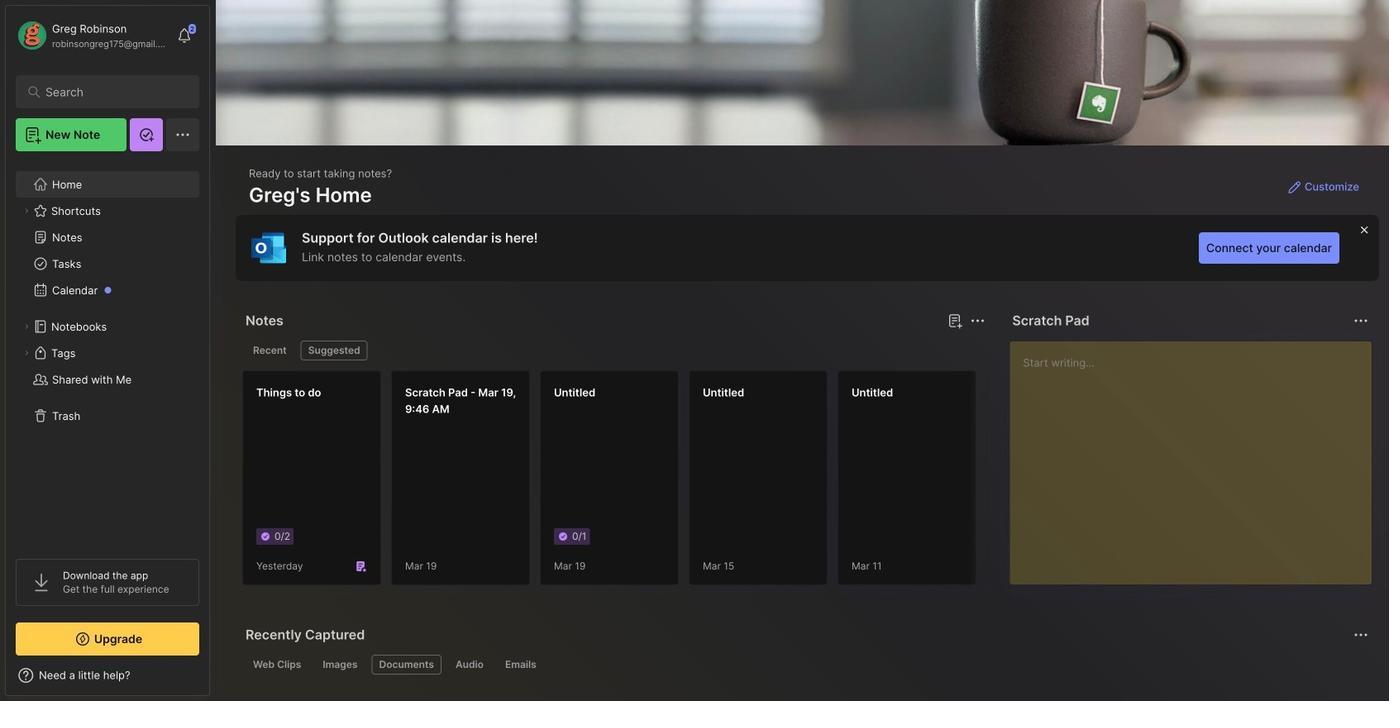 Task type: describe. For each thing, give the bounding box(es) containing it.
WHAT'S NEW field
[[6, 663, 209, 689]]

expand notebooks image
[[22, 322, 31, 332]]

click to collapse image
[[209, 671, 221, 691]]

2 tab list from the top
[[246, 655, 1366, 675]]

tree inside main element
[[6, 161, 209, 544]]

Start writing… text field
[[1023, 342, 1371, 572]]

Account field
[[16, 19, 169, 52]]



Task type: vqa. For each thing, say whether or not it's contained in the screenshot.
search field on the top left
yes



Task type: locate. For each thing, give the bounding box(es) containing it.
Search text field
[[45, 84, 177, 100]]

1 tab list from the top
[[246, 341, 983, 361]]

row group
[[242, 371, 1390, 596]]

0 vertical spatial tab list
[[246, 341, 983, 361]]

none search field inside main element
[[45, 82, 177, 102]]

expand tags image
[[22, 348, 31, 358]]

None search field
[[45, 82, 177, 102]]

tab
[[246, 341, 294, 361], [301, 341, 368, 361], [246, 655, 309, 675], [315, 655, 365, 675], [372, 655, 442, 675], [448, 655, 491, 675], [498, 655, 544, 675]]

main element
[[0, 0, 215, 701]]

tab list
[[246, 341, 983, 361], [246, 655, 1366, 675]]

More actions field
[[966, 309, 990, 333], [1350, 309, 1373, 333], [1350, 624, 1373, 647]]

more actions image
[[968, 311, 988, 331], [1352, 311, 1371, 331], [1352, 625, 1371, 645]]

1 vertical spatial tab list
[[246, 655, 1366, 675]]

tree
[[6, 161, 209, 544]]



